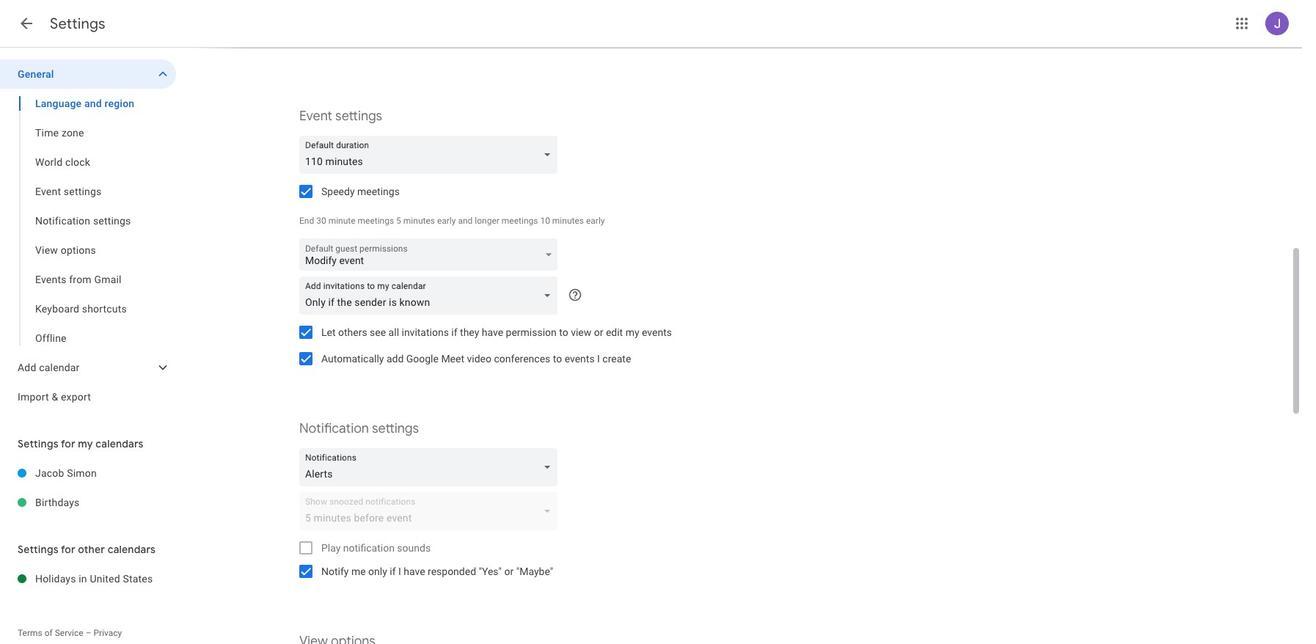 Task type: locate. For each thing, give the bounding box(es) containing it.
or right "yes"
[[505, 566, 514, 578]]

notification up view options
[[35, 215, 90, 227]]

i
[[597, 353, 600, 365], [399, 566, 401, 578]]

2 vertical spatial settings
[[18, 543, 59, 556]]

0 horizontal spatial events
[[565, 353, 595, 365]]

notification
[[35, 215, 90, 227], [299, 421, 369, 437]]

1 horizontal spatial i
[[597, 353, 600, 365]]

my up jacob simon tree item
[[78, 437, 93, 451]]

notification settings up 'options'
[[35, 215, 131, 227]]

1 vertical spatial and
[[458, 216, 473, 226]]

0 horizontal spatial event settings
[[35, 186, 102, 197]]

settings for my calendars
[[18, 437, 144, 451]]

minutes right 10
[[553, 216, 584, 226]]

minutes
[[404, 216, 435, 226], [553, 216, 584, 226]]

1 vertical spatial to
[[553, 353, 562, 365]]

events down view
[[565, 353, 595, 365]]

view
[[571, 327, 592, 338]]

event settings
[[299, 108, 383, 125], [35, 186, 102, 197]]

None field
[[299, 136, 564, 174], [299, 277, 564, 315], [299, 448, 564, 487], [299, 136, 564, 174], [299, 277, 564, 315], [299, 448, 564, 487]]

holidays in united states tree item
[[0, 564, 176, 594]]

1 horizontal spatial my
[[626, 327, 640, 338]]

speedy meetings
[[321, 186, 400, 197]]

meetings up 5
[[357, 186, 400, 197]]

events from gmail
[[35, 274, 122, 286]]

and left longer
[[458, 216, 473, 226]]

event inside group
[[35, 186, 61, 197]]

world
[[35, 156, 63, 168]]

i left create
[[597, 353, 600, 365]]

early up modify event dropdown button
[[437, 216, 456, 226]]

for up 'jacob simon'
[[61, 437, 75, 451]]

1 vertical spatial event settings
[[35, 186, 102, 197]]

default guest permissions modify event
[[305, 244, 408, 266]]

0 horizontal spatial have
[[404, 566, 425, 578]]

1 vertical spatial notification
[[299, 421, 369, 437]]

0 vertical spatial notification settings
[[35, 215, 131, 227]]

1 vertical spatial for
[[61, 543, 75, 556]]

calendars up states
[[108, 543, 156, 556]]

notification
[[343, 542, 395, 554]]

jacob simon
[[35, 468, 97, 479]]

"yes"
[[479, 566, 502, 578]]

tree
[[0, 59, 176, 412]]

options
[[61, 244, 96, 256]]

0 vertical spatial i
[[597, 353, 600, 365]]

0 vertical spatial event settings
[[299, 108, 383, 125]]

export
[[61, 391, 91, 403]]

have down "sounds"
[[404, 566, 425, 578]]

1 horizontal spatial event
[[299, 108, 332, 125]]

play notification sounds
[[321, 542, 431, 554]]

notification settings down automatically
[[299, 421, 419, 437]]

have right they
[[482, 327, 504, 338]]

view
[[35, 244, 58, 256]]

and left region
[[84, 98, 102, 109]]

1 horizontal spatial and
[[458, 216, 473, 226]]

1 horizontal spatial minutes
[[553, 216, 584, 226]]

1 vertical spatial events
[[565, 353, 595, 365]]

tree containing general
[[0, 59, 176, 412]]

my
[[626, 327, 640, 338], [78, 437, 93, 451]]

language and region
[[35, 98, 135, 109]]

settings for other calendars
[[18, 543, 156, 556]]

if
[[452, 327, 458, 338], [390, 566, 396, 578]]

add calendar
[[18, 362, 80, 374]]

0 horizontal spatial and
[[84, 98, 102, 109]]

1 vertical spatial i
[[399, 566, 401, 578]]

settings
[[50, 15, 106, 33], [18, 437, 59, 451], [18, 543, 59, 556]]

settings for my calendars tree
[[0, 459, 176, 517]]

events
[[642, 327, 672, 338], [565, 353, 595, 365]]

add
[[387, 353, 404, 365]]

offline
[[35, 332, 67, 344]]

notification settings
[[35, 215, 131, 227], [299, 421, 419, 437]]

or
[[594, 327, 604, 338], [505, 566, 514, 578]]

time zone
[[35, 127, 84, 139]]

group containing language and region
[[0, 89, 176, 353]]

events right edit
[[642, 327, 672, 338]]

for left other
[[61, 543, 75, 556]]

0 vertical spatial my
[[626, 327, 640, 338]]

terms of service – privacy
[[18, 628, 122, 639]]

0 horizontal spatial minutes
[[404, 216, 435, 226]]

united
[[90, 573, 120, 585]]

1 for from the top
[[61, 437, 75, 451]]

to right conferences
[[553, 353, 562, 365]]

i right only
[[399, 566, 401, 578]]

calendar
[[39, 362, 80, 374]]

permission
[[506, 327, 557, 338]]

states
[[123, 573, 153, 585]]

1 horizontal spatial early
[[586, 216, 605, 226]]

0 horizontal spatial early
[[437, 216, 456, 226]]

0 horizontal spatial if
[[390, 566, 396, 578]]

group
[[0, 89, 176, 353]]

notify
[[321, 566, 349, 578]]

if left they
[[452, 327, 458, 338]]

from
[[69, 274, 92, 286]]

1 vertical spatial or
[[505, 566, 514, 578]]

settings right go back icon
[[50, 15, 106, 33]]

0 vertical spatial to
[[559, 327, 569, 338]]

privacy link
[[94, 628, 122, 639]]

settings up jacob
[[18, 437, 59, 451]]

holidays in united states link
[[35, 564, 176, 594]]

longer
[[475, 216, 500, 226]]

1 vertical spatial event
[[35, 186, 61, 197]]

0 horizontal spatial event
[[35, 186, 61, 197]]

0 vertical spatial settings
[[50, 15, 106, 33]]

0 vertical spatial calendars
[[96, 437, 144, 451]]

google
[[406, 353, 439, 365]]

early right 10
[[586, 216, 605, 226]]

general tree item
[[0, 59, 176, 89]]

let others see all invitations if they have permission to view or edit my events
[[321, 327, 672, 338]]

0 vertical spatial event
[[299, 108, 332, 125]]

minute
[[329, 216, 356, 226]]

notify me only if i have responded "yes" or "maybe"
[[321, 566, 554, 578]]

notification down automatically
[[299, 421, 369, 437]]

&
[[52, 391, 58, 403]]

automatically
[[321, 353, 384, 365]]

to left view
[[559, 327, 569, 338]]

video
[[467, 353, 492, 365]]

responded
[[428, 566, 476, 578]]

go back image
[[18, 15, 35, 32]]

1 vertical spatial notification settings
[[299, 421, 419, 437]]

0 vertical spatial events
[[642, 327, 672, 338]]

calendars up jacob simon tree item
[[96, 437, 144, 451]]

1 vertical spatial calendars
[[108, 543, 156, 556]]

world clock
[[35, 156, 90, 168]]

simon
[[67, 468, 97, 479]]

0 vertical spatial if
[[452, 327, 458, 338]]

0 vertical spatial and
[[84, 98, 102, 109]]

privacy
[[94, 628, 122, 639]]

terms
[[18, 628, 42, 639]]

1 horizontal spatial event settings
[[299, 108, 383, 125]]

and
[[84, 98, 102, 109], [458, 216, 473, 226]]

my right edit
[[626, 327, 640, 338]]

settings for settings for other calendars
[[18, 543, 59, 556]]

10
[[540, 216, 550, 226]]

2 for from the top
[[61, 543, 75, 556]]

0 horizontal spatial notification
[[35, 215, 90, 227]]

early
[[437, 216, 456, 226], [586, 216, 605, 226]]

calendars
[[96, 437, 144, 451], [108, 543, 156, 556]]

0 vertical spatial or
[[594, 327, 604, 338]]

events
[[35, 274, 67, 286]]

gmail
[[94, 274, 122, 286]]

to
[[559, 327, 569, 338], [553, 353, 562, 365]]

1 horizontal spatial or
[[594, 327, 604, 338]]

edit
[[606, 327, 623, 338]]

settings up holidays
[[18, 543, 59, 556]]

region
[[105, 98, 135, 109]]

1 vertical spatial have
[[404, 566, 425, 578]]

0 vertical spatial for
[[61, 437, 75, 451]]

if right only
[[390, 566, 396, 578]]

1 vertical spatial settings
[[18, 437, 59, 451]]

0 horizontal spatial i
[[399, 566, 401, 578]]

0 horizontal spatial or
[[505, 566, 514, 578]]

jacob simon tree item
[[0, 459, 176, 488]]

0 horizontal spatial my
[[78, 437, 93, 451]]

birthdays tree item
[[0, 488, 176, 517]]

or left edit
[[594, 327, 604, 338]]

guest
[[336, 244, 358, 254]]

meetings left 5
[[358, 216, 394, 226]]

meetings
[[357, 186, 400, 197], [358, 216, 394, 226], [502, 216, 538, 226]]

event
[[299, 108, 332, 125], [35, 186, 61, 197]]

1 horizontal spatial have
[[482, 327, 504, 338]]

have
[[482, 327, 504, 338], [404, 566, 425, 578]]

for for my
[[61, 437, 75, 451]]

5
[[396, 216, 401, 226]]

minutes right 5
[[404, 216, 435, 226]]



Task type: describe. For each thing, give the bounding box(es) containing it.
holidays
[[35, 573, 76, 585]]

1 minutes from the left
[[404, 216, 435, 226]]

only
[[368, 566, 387, 578]]

settings for settings for my calendars
[[18, 437, 59, 451]]

other
[[78, 543, 105, 556]]

others
[[338, 327, 367, 338]]

import & export
[[18, 391, 91, 403]]

play
[[321, 542, 341, 554]]

jacob
[[35, 468, 64, 479]]

holidays in united states
[[35, 573, 153, 585]]

1 early from the left
[[437, 216, 456, 226]]

calendars for settings for my calendars
[[96, 437, 144, 451]]

1 vertical spatial my
[[78, 437, 93, 451]]

0 vertical spatial notification
[[35, 215, 90, 227]]

settings for settings
[[50, 15, 106, 33]]

sounds
[[397, 542, 431, 554]]

2 minutes from the left
[[553, 216, 584, 226]]

0 vertical spatial have
[[482, 327, 504, 338]]

30
[[316, 216, 326, 226]]

zone
[[62, 127, 84, 139]]

import
[[18, 391, 49, 403]]

clock
[[65, 156, 90, 168]]

add
[[18, 362, 36, 374]]

view options
[[35, 244, 96, 256]]

0 horizontal spatial notification settings
[[35, 215, 131, 227]]

1 horizontal spatial notification
[[299, 421, 369, 437]]

add time zone image
[[294, 23, 376, 58]]

language
[[35, 98, 82, 109]]

1 horizontal spatial if
[[452, 327, 458, 338]]

they
[[460, 327, 480, 338]]

terms of service link
[[18, 628, 83, 639]]

in
[[79, 573, 87, 585]]

shortcuts
[[82, 303, 127, 315]]

settings heading
[[50, 15, 106, 33]]

and inside group
[[84, 98, 102, 109]]

all
[[389, 327, 399, 338]]

birthdays link
[[35, 488, 176, 517]]

birthdays
[[35, 497, 80, 509]]

end 30 minute meetings 5 minutes early and longer meetings 10 minutes early
[[299, 216, 605, 226]]

event
[[339, 255, 364, 266]]

time
[[35, 127, 59, 139]]

modify event button
[[299, 239, 558, 275]]

2 early from the left
[[586, 216, 605, 226]]

–
[[86, 628, 91, 639]]

1 horizontal spatial notification settings
[[299, 421, 419, 437]]

conferences
[[494, 353, 551, 365]]

meet
[[441, 353, 465, 365]]

of
[[45, 628, 53, 639]]

create
[[603, 353, 631, 365]]

calendars for settings for other calendars
[[108, 543, 156, 556]]

default
[[305, 244, 333, 254]]

modify
[[305, 255, 337, 266]]

permissions
[[360, 244, 408, 254]]

automatically add google meet video conferences to events i create
[[321, 353, 631, 365]]

speedy
[[321, 186, 355, 197]]

event settings inside group
[[35, 186, 102, 197]]

keyboard shortcuts
[[35, 303, 127, 315]]

end
[[299, 216, 314, 226]]

1 horizontal spatial events
[[642, 327, 672, 338]]

for for other
[[61, 543, 75, 556]]

see
[[370, 327, 386, 338]]

service
[[55, 628, 83, 639]]

let
[[321, 327, 336, 338]]

general
[[18, 68, 54, 80]]

1 vertical spatial if
[[390, 566, 396, 578]]

me
[[351, 566, 366, 578]]

keyboard
[[35, 303, 79, 315]]

meetings left 10
[[502, 216, 538, 226]]

invitations
[[402, 327, 449, 338]]

"maybe"
[[517, 566, 554, 578]]



Task type: vqa. For each thing, say whether or not it's contained in the screenshot.
row group containing 29
no



